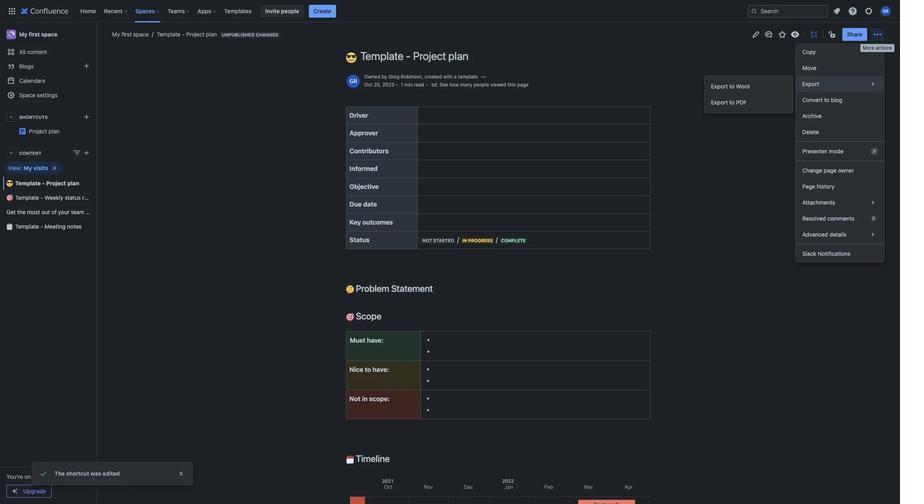 Task type: describe. For each thing, give the bounding box(es) containing it.
space element
[[0, 22, 124, 505]]

informed
[[350, 165, 378, 172]]

owned by greg robinson , created with a template
[[365, 74, 478, 80]]

apps button
[[195, 5, 219, 17]]

star image
[[778, 30, 787, 39]]

appswitcher icon image
[[7, 6, 17, 16]]

robinson
[[401, 74, 422, 80]]

scope
[[354, 311, 382, 322]]

export button
[[796, 76, 885, 92]]

page inside the see how many people viewed this page button
[[518, 82, 529, 88]]

blogs link
[[3, 59, 93, 74]]

- down visits
[[42, 180, 45, 187]]

0 vertical spatial :sunglasses: image
[[346, 52, 357, 63]]

premium image
[[12, 489, 18, 495]]

nice to have:
[[350, 367, 389, 374]]

collapse sidebar image
[[87, 26, 105, 42]]

home
[[80, 7, 96, 14]]

content button
[[3, 146, 93, 160]]

scope:
[[369, 396, 390, 403]]

:dart: image inside template - weekly status report link
[[6, 195, 13, 201]]

:calendar_spiral: image
[[346, 456, 354, 464]]

resolved
[[803, 215, 826, 222]]

move button
[[796, 60, 885, 76]]

the shortcut was edited
[[55, 471, 120, 477]]

visits
[[33, 165, 48, 172]]

0
[[873, 216, 876, 222]]

mode
[[829, 148, 844, 155]]

1 horizontal spatial space
[[86, 209, 101, 216]]

greg
[[389, 74, 400, 80]]

upgrade button
[[7, 486, 51, 498]]

spaces button
[[133, 5, 163, 17]]

1
[[401, 82, 403, 88]]

1 horizontal spatial my first space link
[[112, 30, 149, 38]]

changes
[[256, 32, 278, 37]]

advanced details
[[803, 231, 847, 238]]

my up all
[[19, 31, 27, 38]]

- down teams dropdown button
[[182, 31, 185, 38]]

shortcuts button
[[3, 110, 93, 124]]

view: my visits
[[8, 165, 48, 172]]

move
[[803, 65, 817, 71]]

all content link
[[3, 45, 93, 59]]

actions
[[876, 45, 893, 51]]

how
[[450, 82, 459, 88]]

delete button
[[796, 124, 885, 140]]

on
[[24, 474, 31, 481]]

problem
[[356, 283, 389, 294]]

:thinking: image
[[346, 286, 354, 294]]

add shortcut image
[[82, 112, 91, 122]]

page history link
[[796, 179, 885, 195]]

outcomes
[[363, 219, 393, 226]]

key
[[350, 219, 361, 226]]

oct
[[365, 82, 373, 88]]

create a page image
[[82, 148, 91, 158]]

with a template button
[[443, 73, 478, 80]]

must have:
[[350, 337, 384, 344]]

attachments
[[803, 199, 836, 206]]

to for convert
[[825, 97, 830, 103]]

started
[[434, 238, 454, 243]]

0 horizontal spatial :sunglasses: image
[[6, 180, 13, 187]]

2 / from the left
[[496, 236, 498, 244]]

create
[[314, 7, 331, 14]]

calendars link
[[3, 74, 93, 88]]

:thinking: image
[[346, 286, 354, 294]]

weekly
[[45, 194, 63, 201]]

search image
[[752, 8, 758, 14]]

notification icon image
[[832, 6, 842, 16]]

see how many people viewed this page button
[[432, 81, 529, 89]]

change view image
[[72, 148, 82, 158]]

- inside template - meeting notes link
[[41, 223, 43, 230]]

template - project plan link inside space element
[[3, 176, 93, 191]]

template
[[458, 74, 478, 80]]

upgrade
[[23, 488, 46, 495]]

0 horizontal spatial space
[[41, 31, 57, 38]]

change
[[803, 167, 823, 174]]

recent
[[104, 7, 123, 14]]

slack
[[803, 251, 817, 257]]

success image
[[38, 469, 48, 479]]

see
[[440, 82, 448, 88]]

edit this page image
[[751, 30, 761, 39]]

convert to blog
[[803, 97, 843, 103]]

edited
[[103, 471, 120, 477]]

timeline
[[354, 454, 390, 464]]

help icon image
[[849, 6, 858, 16]]

1 min read
[[401, 82, 424, 88]]

teams button
[[165, 5, 193, 17]]

quick summary image
[[810, 30, 819, 39]]

driver
[[350, 112, 368, 119]]

2 first from the left
[[122, 31, 132, 38]]

r
[[873, 148, 877, 155]]

greg robinson image
[[347, 75, 360, 88]]

templates
[[224, 7, 252, 14]]

notifications
[[818, 251, 851, 257]]

copy image for problem statement
[[432, 284, 442, 293]]

create a blog image
[[82, 61, 91, 71]]

- up robinson
[[406, 49, 411, 63]]

page history
[[803, 183, 835, 190]]

delete
[[803, 129, 820, 135]]

most
[[27, 209, 40, 216]]

my right collapse sidebar icon
[[112, 31, 120, 38]]

owner
[[839, 167, 855, 174]]

approver
[[350, 130, 378, 137]]

:sunglasses: image for :sunglasses: image to the top
[[346, 52, 357, 63]]

complete
[[501, 238, 526, 243]]

presenter mode
[[803, 148, 844, 155]]



Task type: locate. For each thing, give the bounding box(es) containing it.
content
[[19, 151, 41, 156]]

people inside button
[[281, 7, 299, 14]]

advanced
[[803, 231, 828, 238]]

:dart: image up get
[[6, 195, 13, 201]]

change page owner
[[803, 167, 855, 174]]

have:
[[367, 337, 384, 344], [373, 367, 389, 374]]

1 vertical spatial :dart: image
[[346, 313, 354, 321]]

template up the most on the left top
[[15, 194, 39, 201]]

0 vertical spatial :sunglasses: image
[[346, 52, 357, 63]]

0 horizontal spatial :dart: image
[[6, 195, 13, 201]]

manage page ownership image
[[481, 74, 487, 80]]

template down teams
[[157, 31, 181, 38]]

0 vertical spatial people
[[281, 7, 299, 14]]

template - project plan
[[157, 31, 217, 38], [361, 49, 469, 63], [15, 180, 79, 187]]

space down report
[[86, 209, 101, 216]]

1 vertical spatial the
[[33, 474, 41, 481]]

0 horizontal spatial to
[[365, 367, 371, 374]]

:sunglasses: image up the greg robinson image
[[346, 52, 357, 63]]

my first space down 'recent' popup button
[[112, 31, 149, 38]]

template - project plan link up weekly
[[3, 176, 93, 191]]

copy button
[[796, 44, 885, 60]]

1 vertical spatial template - project plan link
[[3, 176, 93, 191]]

change page owner button
[[796, 163, 885, 179]]

2 horizontal spatial space
[[133, 31, 149, 38]]

project plan link down 'shortcuts' dropdown button
[[29, 128, 59, 135]]

- inside template - weekly status report link
[[41, 194, 43, 201]]

blog
[[831, 97, 843, 103]]

0 horizontal spatial template - project plan
[[15, 180, 79, 187]]

get
[[6, 209, 16, 216]]

of
[[51, 209, 57, 216]]

first up all content
[[29, 31, 40, 38]]

0 horizontal spatial :dart: image
[[6, 195, 13, 201]]

first down 'recent' popup button
[[122, 31, 132, 38]]

1 vertical spatial page
[[824, 167, 837, 174]]

in
[[463, 238, 467, 243], [362, 396, 368, 403]]

0 vertical spatial :dart: image
[[6, 195, 13, 201]]

0 vertical spatial to
[[825, 97, 830, 103]]

1 horizontal spatial :dart: image
[[346, 313, 354, 321]]

0 vertical spatial copy image
[[432, 284, 442, 293]]

in inside not started / in progress / complete
[[463, 238, 467, 243]]

invite people
[[265, 7, 299, 14]]

history
[[817, 183, 835, 190]]

1 vertical spatial people
[[474, 82, 489, 88]]

:dart: image up must
[[346, 313, 354, 321]]

calendars
[[19, 77, 45, 84]]

- left weekly
[[41, 194, 43, 201]]

details
[[830, 231, 847, 238]]

home link
[[78, 5, 98, 17]]

1 vertical spatial :dart: image
[[346, 313, 354, 321]]

1 vertical spatial template - project plan
[[361, 49, 469, 63]]

0 horizontal spatial first
[[29, 31, 40, 38]]

1 horizontal spatial people
[[474, 82, 489, 88]]

0 horizontal spatial in
[[362, 396, 368, 403]]

:dart: image inside template - weekly status report link
[[6, 195, 13, 201]]

my
[[19, 31, 27, 38], [112, 31, 120, 38], [24, 165, 32, 172]]

1 horizontal spatial :sunglasses: image
[[346, 52, 357, 63]]

copy image
[[381, 311, 390, 321]]

you're on the free plan
[[6, 474, 67, 481]]

to right nice
[[365, 367, 371, 374]]

the right on
[[33, 474, 41, 481]]

all
[[19, 48, 26, 55]]

objective
[[350, 183, 379, 190]]

space settings
[[19, 92, 58, 99]]

first inside space element
[[29, 31, 40, 38]]

:notepad_spiral: image
[[6, 224, 13, 230], [6, 224, 13, 230]]

copy image for timeline
[[389, 454, 399, 464]]

problem statement
[[354, 283, 433, 294]]

out
[[41, 209, 50, 216]]

my first space up content at the top left
[[19, 31, 57, 38]]

1 first from the left
[[29, 31, 40, 38]]

:dart: image up get
[[6, 195, 13, 201]]

the shortcut was edited alert
[[32, 463, 192, 485]]

1 horizontal spatial page
[[824, 167, 837, 174]]

the right get
[[17, 209, 26, 216]]

teams
[[168, 7, 185, 14]]

1 horizontal spatial :dart: image
[[346, 313, 354, 321]]

1 vertical spatial :sunglasses: image
[[6, 180, 13, 187]]

0 vertical spatial template - project plan
[[157, 31, 217, 38]]

1 horizontal spatial to
[[825, 97, 830, 103]]

have: right must
[[367, 337, 384, 344]]

- left meeting
[[41, 223, 43, 230]]

menu
[[796, 44, 885, 262]]

0 horizontal spatial /
[[458, 236, 459, 244]]

read
[[414, 82, 424, 88]]

template down the most on the left top
[[15, 223, 39, 230]]

1 / from the left
[[458, 236, 459, 244]]

the
[[55, 471, 65, 477]]

template - weekly status report
[[15, 194, 98, 201]]

1 horizontal spatial /
[[496, 236, 498, 244]]

2 my first space from the left
[[112, 31, 149, 38]]

template - project plan up robinson
[[361, 49, 469, 63]]

recent button
[[102, 5, 131, 17]]

0 horizontal spatial the
[[17, 209, 26, 216]]

people down manage page ownership "image"
[[474, 82, 489, 88]]

1 my first space from the left
[[19, 31, 57, 38]]

1 horizontal spatial :sunglasses: image
[[346, 52, 357, 63]]

people inside button
[[474, 82, 489, 88]]

0 horizontal spatial :sunglasses: image
[[6, 180, 13, 187]]

to for nice
[[365, 367, 371, 374]]

template - project plan for :sunglasses: image to the top
[[361, 49, 469, 63]]

Search field
[[748, 5, 828, 17]]

slack notifications link
[[796, 246, 885, 262]]

global element
[[5, 0, 747, 22]]

template - project plan down teams dropdown button
[[157, 31, 217, 38]]

notes
[[67, 223, 82, 230]]

to
[[825, 97, 830, 103], [365, 367, 371, 374]]

dismiss image
[[178, 471, 184, 477]]

by
[[382, 74, 387, 80]]

my right 'view:'
[[24, 165, 32, 172]]

copy
[[803, 48, 816, 55]]

not
[[350, 396, 361, 403]]

first
[[29, 31, 40, 38], [122, 31, 132, 38]]

1 horizontal spatial project plan
[[93, 125, 124, 131]]

min
[[405, 82, 413, 88]]

project plan link up change view image
[[3, 124, 124, 139]]

20,
[[374, 82, 381, 88]]

:calendar_spiral: image
[[346, 456, 354, 464]]

0 horizontal spatial my first space link
[[3, 26, 93, 42]]

have: right nice
[[373, 367, 389, 374]]

my first space link down 'recent' popup button
[[112, 30, 149, 38]]

get the most out of your team space link
[[3, 205, 101, 220]]

was
[[91, 471, 101, 477]]

1 vertical spatial copy image
[[389, 454, 399, 464]]

status
[[350, 236, 370, 244]]

to inside the "convert to blog" button
[[825, 97, 830, 103]]

in left progress
[[463, 238, 467, 243]]

attachments button
[[796, 195, 885, 211]]

my first space
[[19, 31, 57, 38], [112, 31, 149, 38]]

more actions
[[863, 45, 893, 51]]

shortcuts
[[19, 114, 48, 120]]

with
[[443, 74, 453, 80]]

:sunglasses: image up the greg robinson image
[[346, 52, 357, 63]]

:sunglasses: image down 'view:'
[[6, 180, 13, 187]]

nice
[[350, 367, 363, 374]]

-
[[182, 31, 185, 38], [406, 49, 411, 63], [42, 180, 45, 187], [41, 194, 43, 201], [41, 223, 43, 230]]

0 vertical spatial the
[[17, 209, 26, 216]]

0 vertical spatial have:
[[367, 337, 384, 344]]

in right not
[[362, 396, 368, 403]]

:sunglasses: image for the left :sunglasses: image
[[6, 180, 13, 187]]

this
[[508, 82, 516, 88]]

:dart: image up must
[[346, 313, 354, 321]]

your
[[58, 209, 70, 216]]

0 horizontal spatial copy image
[[389, 454, 399, 464]]

2 vertical spatial template - project plan
[[15, 180, 79, 187]]

page right this
[[518, 82, 529, 88]]

export
[[803, 81, 820, 87]]

template - project plan image
[[19, 128, 26, 135]]

people
[[281, 7, 299, 14], [474, 82, 489, 88]]

space down spaces
[[133, 31, 149, 38]]

space settings link
[[3, 88, 93, 103]]

settings icon image
[[865, 6, 874, 16]]

invite
[[265, 7, 280, 14]]

0 vertical spatial :dart: image
[[6, 195, 13, 201]]

1 horizontal spatial the
[[33, 474, 41, 481]]

my first space link up all content link
[[3, 26, 93, 42]]

spaces
[[135, 7, 155, 14]]

/ right started
[[458, 236, 459, 244]]

statement
[[391, 283, 433, 294]]

many
[[460, 82, 473, 88]]

template up by
[[361, 49, 404, 63]]

1 vertical spatial in
[[362, 396, 368, 403]]

template - project plan up template - weekly status report link
[[15, 180, 79, 187]]

due date
[[350, 201, 377, 208]]

1 horizontal spatial copy image
[[432, 284, 442, 293]]

team
[[71, 209, 84, 216]]

template - project plan inside space element
[[15, 180, 79, 187]]

meeting
[[45, 223, 66, 230]]

0 horizontal spatial people
[[281, 7, 299, 14]]

settings
[[37, 92, 58, 99]]

owned
[[365, 74, 380, 80]]

not started / in progress / complete
[[423, 236, 526, 244]]

0 horizontal spatial project plan
[[29, 128, 59, 135]]

template down view: my visits
[[15, 180, 41, 187]]

unpublished changes
[[222, 32, 278, 37]]

to left blog on the right of the page
[[825, 97, 830, 103]]

get the most out of your team space
[[6, 209, 101, 216]]

1 horizontal spatial template - project plan link
[[149, 30, 217, 38]]

a
[[454, 74, 457, 80]]

2023
[[383, 82, 394, 88]]

banner
[[0, 0, 901, 22]]

1 horizontal spatial first
[[122, 31, 132, 38]]

apps
[[198, 7, 211, 14]]

0 vertical spatial template - project plan link
[[149, 30, 217, 38]]

0 vertical spatial page
[[518, 82, 529, 88]]

1 vertical spatial have:
[[373, 367, 389, 374]]

:sunglasses: image down 'view:'
[[6, 180, 13, 187]]

more actions image
[[873, 30, 883, 39]]

template - project plan link down teams dropdown button
[[149, 30, 217, 38]]

archive button
[[796, 108, 885, 124]]

stop watching image
[[791, 30, 800, 39]]

slack notifications
[[803, 251, 851, 257]]

:sunglasses: image inside template - project plan 'link'
[[6, 180, 13, 187]]

0 horizontal spatial page
[[518, 82, 529, 88]]

1 horizontal spatial in
[[463, 238, 467, 243]]

template - weekly status report link
[[3, 191, 98, 205]]

content
[[27, 48, 47, 55]]

viewed
[[491, 82, 507, 88]]

1 horizontal spatial my first space
[[112, 31, 149, 38]]

2 horizontal spatial template - project plan
[[361, 49, 469, 63]]

1 horizontal spatial template - project plan
[[157, 31, 217, 38]]

1 vertical spatial :sunglasses: image
[[6, 180, 13, 187]]

0 horizontal spatial my first space
[[19, 31, 57, 38]]

clear view image
[[50, 164, 59, 173]]

1 vertical spatial to
[[365, 367, 371, 374]]

template - project plan for the left :sunglasses: image
[[15, 180, 79, 187]]

no restrictions image
[[828, 30, 838, 39]]

share button
[[843, 28, 868, 41]]

you're
[[6, 474, 23, 481]]

:dart: image
[[6, 195, 13, 201], [346, 313, 354, 321]]

:sunglasses: image
[[346, 52, 357, 63], [6, 180, 13, 187]]

page inside change page owner button
[[824, 167, 837, 174]]

:dart: image
[[6, 195, 13, 201], [346, 313, 354, 321]]

space up all content link
[[41, 31, 57, 38]]

oct 20, 2023
[[365, 82, 394, 88]]

0 horizontal spatial template - project plan link
[[3, 176, 93, 191]]

banner containing home
[[0, 0, 901, 22]]

my first space inside space element
[[19, 31, 57, 38]]

:sunglasses: image
[[346, 52, 357, 63], [6, 180, 13, 187]]

/ right progress
[[496, 236, 498, 244]]

menu containing copy
[[796, 44, 885, 262]]

,
[[422, 74, 424, 80]]

confluence image
[[21, 6, 68, 16], [21, 6, 68, 16]]

people right invite
[[281, 7, 299, 14]]

copy image
[[432, 284, 442, 293], [389, 454, 399, 464]]

page left owner
[[824, 167, 837, 174]]

resolved comments
[[803, 215, 855, 222]]

0 vertical spatial in
[[463, 238, 467, 243]]

archive
[[803, 113, 822, 119]]



Task type: vqa. For each thing, say whether or not it's contained in the screenshot.
Making purposeful content link
no



